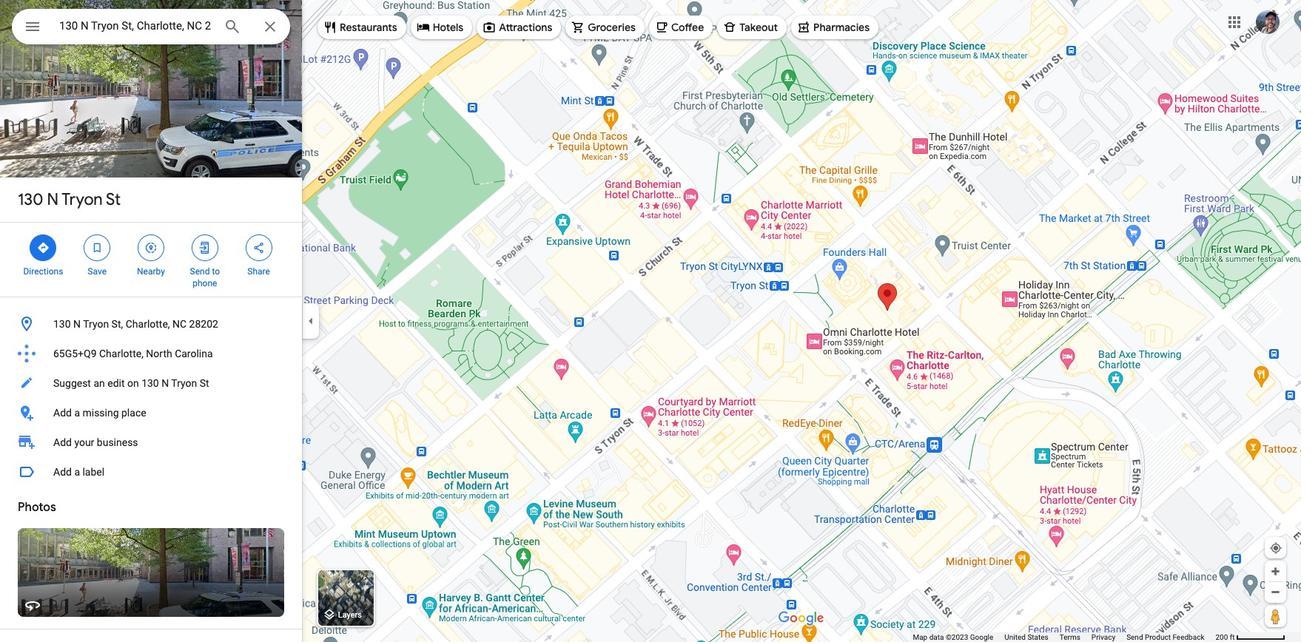 Task type: locate. For each thing, give the bounding box(es) containing it.
footer containing map data ©2023 google
[[913, 633, 1216, 643]]

charlotte, down 'st,'
[[99, 348, 144, 360]]

photos
[[18, 500, 56, 515]]

add
[[53, 407, 72, 419], [53, 437, 72, 449], [53, 466, 72, 478]]

coffee
[[671, 21, 704, 34]]

zoom in image
[[1270, 566, 1281, 577]]

2 vertical spatial n
[[162, 378, 169, 389]]

2 vertical spatial 130
[[141, 378, 159, 389]]

add a label button
[[0, 458, 302, 487]]

add inside the add your business link
[[53, 437, 72, 449]]

a inside button
[[74, 407, 80, 419]]

0 vertical spatial send
[[190, 267, 210, 277]]

0 horizontal spatial n
[[47, 190, 58, 210]]

actions for 130 n tryon st region
[[0, 223, 302, 297]]

1 vertical spatial add
[[53, 437, 72, 449]]

tryon up 
[[62, 190, 103, 210]]

layers
[[338, 611, 362, 621]]

united
[[1005, 634, 1026, 642]]

takeout
[[740, 21, 778, 34]]

add a label
[[53, 466, 104, 478]]

1 horizontal spatial n
[[73, 318, 81, 330]]

send inside send to phone
[[190, 267, 210, 277]]

terms
[[1060, 634, 1081, 642]]

0 vertical spatial st
[[106, 190, 121, 210]]

1 a from the top
[[74, 407, 80, 419]]

add for add a label
[[53, 466, 72, 478]]

send up phone
[[190, 267, 210, 277]]

coffee button
[[649, 10, 713, 45]]

north
[[146, 348, 172, 360]]

3 add from the top
[[53, 466, 72, 478]]

n up the 
[[47, 190, 58, 210]]

0 horizontal spatial send
[[190, 267, 210, 277]]

label
[[83, 466, 104, 478]]

add your business
[[53, 437, 138, 449]]

200 ft button
[[1216, 634, 1286, 642]]

google maps element
[[0, 0, 1301, 643]]

1 horizontal spatial send
[[1127, 634, 1143, 642]]

tryon for st,
[[83, 318, 109, 330]]

1 vertical spatial 130
[[53, 318, 71, 330]]

st down carolina
[[200, 378, 209, 389]]

2 a from the top
[[74, 466, 80, 478]]

2 horizontal spatial n
[[162, 378, 169, 389]]

carolina
[[175, 348, 213, 360]]

2 add from the top
[[53, 437, 72, 449]]

1 vertical spatial send
[[1127, 634, 1143, 642]]

0 vertical spatial tryon
[[62, 190, 103, 210]]

save
[[88, 267, 107, 277]]

1 vertical spatial st
[[200, 378, 209, 389]]

business
[[97, 437, 138, 449]]

tryon
[[62, 190, 103, 210], [83, 318, 109, 330], [171, 378, 197, 389]]

united states
[[1005, 634, 1049, 642]]

0 vertical spatial 130
[[18, 190, 43, 210]]

send inside button
[[1127, 634, 1143, 642]]

a for missing
[[74, 407, 80, 419]]

0 vertical spatial a
[[74, 407, 80, 419]]

200 ft
[[1216, 634, 1235, 642]]

None field
[[59, 17, 212, 35]]

add for add your business
[[53, 437, 72, 449]]

130 N Tryon St, Charlotte, NC 28202 field
[[12, 9, 290, 44]]

n inside button
[[73, 318, 81, 330]]

tryon for st
[[62, 190, 103, 210]]

2 vertical spatial add
[[53, 466, 72, 478]]

add inside the add a label button
[[53, 466, 72, 478]]

share
[[247, 267, 270, 277]]

n
[[47, 190, 58, 210], [73, 318, 81, 330], [162, 378, 169, 389]]

200
[[1216, 634, 1228, 642]]

your
[[74, 437, 94, 449]]

a inside button
[[74, 466, 80, 478]]

zoom out image
[[1270, 587, 1281, 598]]

st,
[[111, 318, 123, 330]]

to
[[212, 267, 220, 277]]

0 horizontal spatial 130
[[18, 190, 43, 210]]

collapse side panel image
[[303, 313, 319, 329]]

a
[[74, 407, 80, 419], [74, 466, 80, 478]]

130
[[18, 190, 43, 210], [53, 318, 71, 330], [141, 378, 159, 389]]

send product feedback button
[[1127, 633, 1205, 643]]

google account: cj baylor  
(christian.baylor@adept.ai) image
[[1256, 10, 1280, 34]]

1 vertical spatial n
[[73, 318, 81, 330]]

2 vertical spatial tryon
[[171, 378, 197, 389]]

map data ©2023 google
[[913, 634, 994, 642]]

send left product
[[1127, 634, 1143, 642]]

1 vertical spatial charlotte,
[[99, 348, 144, 360]]

2 horizontal spatial 130
[[141, 378, 159, 389]]

28202
[[189, 318, 218, 330]]

n for 130 n tryon st, charlotte, nc 28202
[[73, 318, 81, 330]]

add down suggest
[[53, 407, 72, 419]]

states
[[1028, 634, 1049, 642]]

1 horizontal spatial 130
[[53, 318, 71, 330]]

©2023
[[946, 634, 968, 642]]

a left 'label'
[[74, 466, 80, 478]]

show your location image
[[1270, 542, 1283, 555]]

130 up 65g5+q9
[[53, 318, 71, 330]]

add left your
[[53, 437, 72, 449]]

on
[[127, 378, 139, 389]]

add inside add a missing place button
[[53, 407, 72, 419]]

n up 65g5+q9
[[73, 318, 81, 330]]

st
[[106, 190, 121, 210], [200, 378, 209, 389]]

n down north
[[162, 378, 169, 389]]

130 up the 
[[18, 190, 43, 210]]

groceries button
[[566, 10, 645, 45]]

tryon left 'st,'
[[83, 318, 109, 330]]

pharmacies button
[[791, 10, 879, 45]]

send
[[190, 267, 210, 277], [1127, 634, 1143, 642]]

add left 'label'
[[53, 466, 72, 478]]

an
[[94, 378, 105, 389]]

tryon inside suggest an edit on 130 n tryon st button
[[171, 378, 197, 389]]

0 vertical spatial add
[[53, 407, 72, 419]]

1 add from the top
[[53, 407, 72, 419]]

footer
[[913, 633, 1216, 643]]

1 vertical spatial a
[[74, 466, 80, 478]]

send to phone
[[190, 267, 220, 289]]

a left missing
[[74, 407, 80, 419]]

ft
[[1230, 634, 1235, 642]]

130 for 130 n tryon st
[[18, 190, 43, 210]]

0 vertical spatial n
[[47, 190, 58, 210]]

tryon inside 130 n tryon st, charlotte, nc 28202 button
[[83, 318, 109, 330]]

1 vertical spatial tryon
[[83, 318, 109, 330]]

130 n tryon st, charlotte, nc 28202
[[53, 318, 218, 330]]

130 right on
[[141, 378, 159, 389]]

0 vertical spatial charlotte,
[[126, 318, 170, 330]]

a for label
[[74, 466, 80, 478]]

groceries
[[588, 21, 636, 34]]

130 inside button
[[53, 318, 71, 330]]

1 horizontal spatial st
[[200, 378, 209, 389]]

0 horizontal spatial st
[[106, 190, 121, 210]]

charlotte,
[[126, 318, 170, 330], [99, 348, 144, 360]]

tryon down carolina
[[171, 378, 197, 389]]

st up actions for 130 n tryon st region
[[106, 190, 121, 210]]

charlotte, up 65g5+q9 charlotte, north carolina button on the left of page
[[126, 318, 170, 330]]



Task type: vqa. For each thing, say whether or not it's contained in the screenshot.
'130 N TRYON ST' main content
yes



Task type: describe. For each thing, give the bounding box(es) containing it.
feedback
[[1173, 634, 1205, 642]]

add your business link
[[0, 428, 302, 458]]

65g5+q9 charlotte, north carolina button
[[0, 339, 302, 369]]

attractions
[[499, 21, 552, 34]]

65g5+q9
[[53, 348, 97, 360]]

130 inside button
[[141, 378, 159, 389]]

google
[[970, 634, 994, 642]]


[[198, 240, 212, 256]]

suggest an edit on 130 n tryon st
[[53, 378, 209, 389]]

send for send to phone
[[190, 267, 210, 277]]

pharmacies
[[814, 21, 870, 34]]

place
[[121, 407, 146, 419]]

directions
[[23, 267, 63, 277]]

suggest
[[53, 378, 91, 389]]

add for add a missing place
[[53, 407, 72, 419]]

hotels
[[433, 21, 464, 34]]

add a missing place
[[53, 407, 146, 419]]

nc
[[173, 318, 187, 330]]

send product feedback
[[1127, 634, 1205, 642]]

data
[[930, 634, 944, 642]]

130 n tryon st, charlotte, nc 28202 button
[[0, 309, 302, 339]]

nearby
[[137, 267, 165, 277]]

130 n tryon st
[[18, 190, 121, 210]]

130 n tryon st main content
[[0, 0, 302, 643]]

 search field
[[12, 9, 290, 47]]

restaurants
[[340, 21, 397, 34]]

add a missing place button
[[0, 398, 302, 428]]

terms button
[[1060, 633, 1081, 643]]

footer inside google maps element
[[913, 633, 1216, 643]]

phone
[[193, 278, 217, 289]]

st inside suggest an edit on 130 n tryon st button
[[200, 378, 209, 389]]


[[37, 240, 50, 256]]

privacy
[[1092, 634, 1116, 642]]

united states button
[[1005, 633, 1049, 643]]


[[90, 240, 104, 256]]

product
[[1145, 634, 1171, 642]]

130 for 130 n tryon st, charlotte, nc 28202
[[53, 318, 71, 330]]

edit
[[107, 378, 125, 389]]


[[144, 240, 158, 256]]

65g5+q9 charlotte, north carolina
[[53, 348, 213, 360]]

restaurants button
[[318, 10, 406, 45]]

n inside button
[[162, 378, 169, 389]]

none field inside 130 n tryon st, charlotte, nc 28202 field
[[59, 17, 212, 35]]

hotels button
[[411, 10, 472, 45]]

missing
[[83, 407, 119, 419]]

takeout button
[[717, 10, 787, 45]]

attractions button
[[477, 10, 561, 45]]

privacy button
[[1092, 633, 1116, 643]]


[[24, 16, 41, 37]]

n for 130 n tryon st
[[47, 190, 58, 210]]

suggest an edit on 130 n tryon st button
[[0, 369, 302, 398]]

 button
[[12, 9, 53, 47]]


[[252, 240, 265, 256]]

show street view coverage image
[[1265, 606, 1287, 628]]

map
[[913, 634, 928, 642]]

send for send product feedback
[[1127, 634, 1143, 642]]



